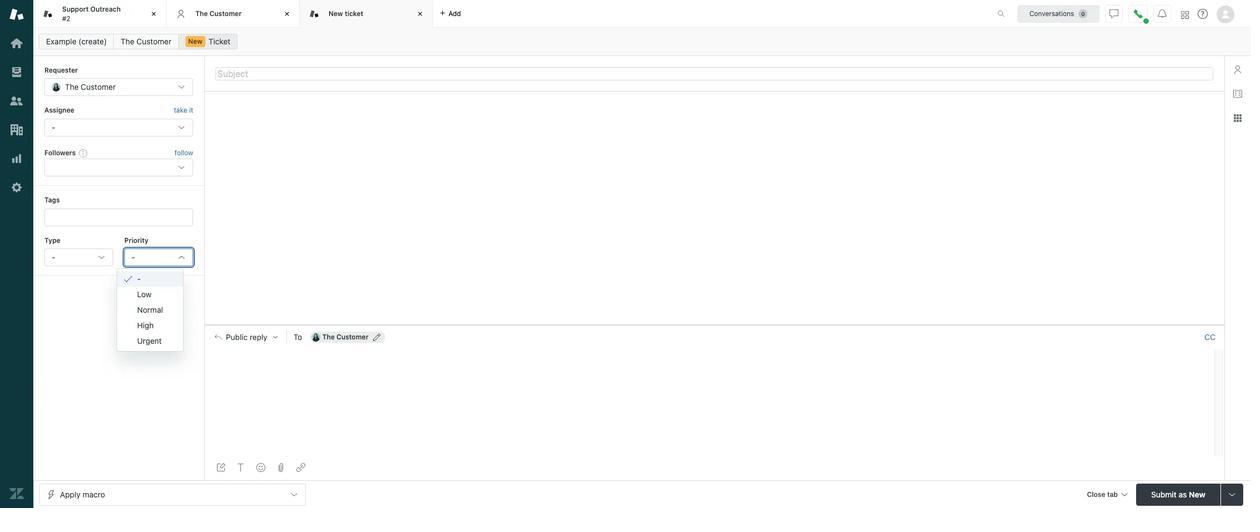 Task type: describe. For each thing, give the bounding box(es) containing it.
ticket
[[209, 37, 231, 46]]

follow button
[[175, 148, 193, 158]]

close tab button
[[1082, 484, 1132, 508]]

high
[[137, 321, 154, 330]]

requester element
[[44, 79, 193, 96]]

button displays agent's chat status as invisible. image
[[1110, 9, 1119, 18]]

(create)
[[79, 37, 107, 46]]

cc
[[1205, 332, 1216, 342]]

- for assignee element
[[52, 123, 55, 132]]

support
[[62, 5, 89, 13]]

customer inside tab
[[210, 9, 242, 18]]

views image
[[9, 65, 24, 79]]

edit user image
[[373, 334, 381, 341]]

cc button
[[1205, 332, 1216, 342]]

apps image
[[1234, 114, 1243, 123]]

followers element
[[44, 159, 193, 177]]

normal
[[137, 305, 163, 315]]

add button
[[433, 0, 468, 27]]

- button for type
[[44, 249, 113, 267]]

tab
[[1108, 491, 1118, 499]]

normal option
[[117, 302, 183, 318]]

Subject field
[[215, 67, 1214, 80]]

support outreach #2
[[62, 5, 121, 22]]

add
[[449, 9, 461, 17]]

public reply
[[226, 333, 268, 342]]

the customer tab
[[167, 0, 300, 28]]

the inside tab
[[195, 9, 208, 18]]

urgent option
[[117, 333, 183, 349]]

customer@example.com image
[[311, 333, 320, 342]]

outreach
[[90, 5, 121, 13]]

tags
[[44, 196, 60, 204]]

new ticket
[[329, 9, 363, 18]]

minimize composer image
[[710, 321, 719, 330]]

close image
[[282, 8, 293, 19]]

assignee
[[44, 106, 74, 115]]

knowledge image
[[1234, 89, 1243, 98]]

type
[[44, 236, 60, 245]]

public
[[226, 333, 248, 342]]

draft mode image
[[217, 464, 225, 473]]

#2
[[62, 14, 70, 22]]

it
[[189, 106, 193, 115]]

- option
[[117, 271, 183, 287]]

conversations
[[1030, 9, 1075, 17]]

info on adding followers image
[[79, 149, 88, 158]]

zendesk support image
[[9, 7, 24, 22]]

public reply button
[[205, 326, 286, 349]]

tab containing support outreach
[[33, 0, 167, 28]]

example (create)
[[46, 37, 107, 46]]

the customer link
[[114, 34, 179, 49]]

new for new ticket
[[329, 9, 343, 18]]

low option
[[117, 287, 183, 302]]

get help image
[[1198, 9, 1208, 19]]

the inside "link"
[[121, 37, 134, 46]]

submit
[[1152, 490, 1177, 499]]

as
[[1179, 490, 1187, 499]]

close image for new ticket tab
[[415, 8, 426, 19]]

the customer inside "link"
[[121, 37, 172, 46]]

follow
[[175, 149, 193, 157]]

to
[[294, 332, 302, 342]]

new ticket tab
[[300, 0, 433, 28]]

the customer right customer@example.com 'image' at the left of the page
[[323, 333, 369, 341]]

customer inside "link"
[[137, 37, 172, 46]]



Task type: vqa. For each thing, say whether or not it's contained in the screenshot.
GET STARTED Icon
yes



Task type: locate. For each thing, give the bounding box(es) containing it.
close image inside new ticket tab
[[415, 8, 426, 19]]

secondary element
[[33, 31, 1252, 53]]

requester
[[44, 66, 78, 74]]

take it button
[[174, 105, 193, 116]]

new inside secondary element
[[188, 37, 203, 46]]

close image inside tab
[[148, 8, 159, 19]]

- button up "-" option
[[124, 249, 193, 267]]

ticket
[[345, 9, 363, 18]]

new
[[329, 9, 343, 18], [188, 37, 203, 46], [1189, 490, 1206, 499]]

high option
[[117, 318, 183, 333]]

- down type
[[52, 253, 55, 262]]

1 horizontal spatial - button
[[124, 249, 193, 267]]

priority list box
[[117, 269, 184, 352]]

customer
[[210, 9, 242, 18], [137, 37, 172, 46], [81, 82, 116, 92], [337, 333, 369, 341]]

example (create) button
[[39, 34, 114, 49]]

close image for tab containing support outreach
[[148, 8, 159, 19]]

take
[[174, 106, 187, 115]]

- for - "popup button" associated with priority
[[132, 253, 135, 262]]

reporting image
[[9, 152, 24, 166]]

2 close image from the left
[[415, 8, 426, 19]]

conversations button
[[1018, 5, 1100, 22]]

tabs tab list
[[33, 0, 986, 28]]

- button
[[44, 249, 113, 267], [124, 249, 193, 267]]

close image
[[148, 8, 159, 19], [415, 8, 426, 19]]

zendesk products image
[[1182, 11, 1189, 19]]

2 vertical spatial new
[[1189, 490, 1206, 499]]

- button for priority
[[124, 249, 193, 267]]

0 horizontal spatial new
[[188, 37, 203, 46]]

close image up the customer "link"
[[148, 8, 159, 19]]

apply
[[60, 490, 80, 499]]

the customer
[[195, 9, 242, 18], [121, 37, 172, 46], [65, 82, 116, 92], [323, 333, 369, 341]]

- button down type
[[44, 249, 113, 267]]

1 - button from the left
[[44, 249, 113, 267]]

- up low
[[137, 274, 141, 284]]

macro
[[83, 490, 105, 499]]

reply
[[250, 333, 268, 342]]

add attachment image
[[277, 464, 285, 473]]

submit as new
[[1152, 490, 1206, 499]]

customer context image
[[1234, 65, 1243, 74]]

the inside requester element
[[65, 82, 79, 92]]

example
[[46, 37, 76, 46]]

1 horizontal spatial close image
[[415, 8, 426, 19]]

priority
[[124, 236, 148, 245]]

- down assignee
[[52, 123, 55, 132]]

-
[[52, 123, 55, 132], [52, 253, 55, 262], [132, 253, 135, 262], [137, 274, 141, 284]]

0 vertical spatial new
[[329, 9, 343, 18]]

organizations image
[[9, 123, 24, 137]]

new inside tab
[[329, 9, 343, 18]]

the
[[195, 9, 208, 18], [121, 37, 134, 46], [65, 82, 79, 92], [323, 333, 335, 341]]

the customer up ticket
[[195, 9, 242, 18]]

close tab
[[1087, 491, 1118, 499]]

admin image
[[9, 180, 24, 195]]

- down priority
[[132, 253, 135, 262]]

2 horizontal spatial new
[[1189, 490, 1206, 499]]

main element
[[0, 0, 33, 509]]

1 close image from the left
[[148, 8, 159, 19]]

2 - button from the left
[[124, 249, 193, 267]]

the customer right (create)
[[121, 37, 172, 46]]

apply macro
[[60, 490, 105, 499]]

customer inside requester element
[[81, 82, 116, 92]]

insert emojis image
[[257, 464, 265, 473]]

customers image
[[9, 94, 24, 108]]

assignee element
[[44, 119, 193, 136]]

format text image
[[237, 464, 245, 473]]

add link (cmd k) image
[[297, 464, 305, 473]]

the customer inside requester element
[[65, 82, 116, 92]]

0 horizontal spatial close image
[[148, 8, 159, 19]]

close image left add "popup button"
[[415, 8, 426, 19]]

zendesk image
[[9, 487, 24, 501]]

close
[[1087, 491, 1106, 499]]

1 vertical spatial new
[[188, 37, 203, 46]]

notifications image
[[1158, 9, 1167, 18]]

- inside assignee element
[[52, 123, 55, 132]]

tab
[[33, 0, 167, 28]]

displays possible ticket submission types image
[[1228, 491, 1237, 499]]

take it
[[174, 106, 193, 115]]

urgent
[[137, 336, 162, 346]]

followers
[[44, 149, 76, 157]]

- inside option
[[137, 274, 141, 284]]

new for new
[[188, 37, 203, 46]]

the customer down requester
[[65, 82, 116, 92]]

Tags field
[[53, 212, 183, 223]]

low
[[137, 290, 152, 299]]

the customer inside tab
[[195, 9, 242, 18]]

- for type - "popup button"
[[52, 253, 55, 262]]

0 horizontal spatial - button
[[44, 249, 113, 267]]

1 horizontal spatial new
[[329, 9, 343, 18]]

get started image
[[9, 36, 24, 51]]



